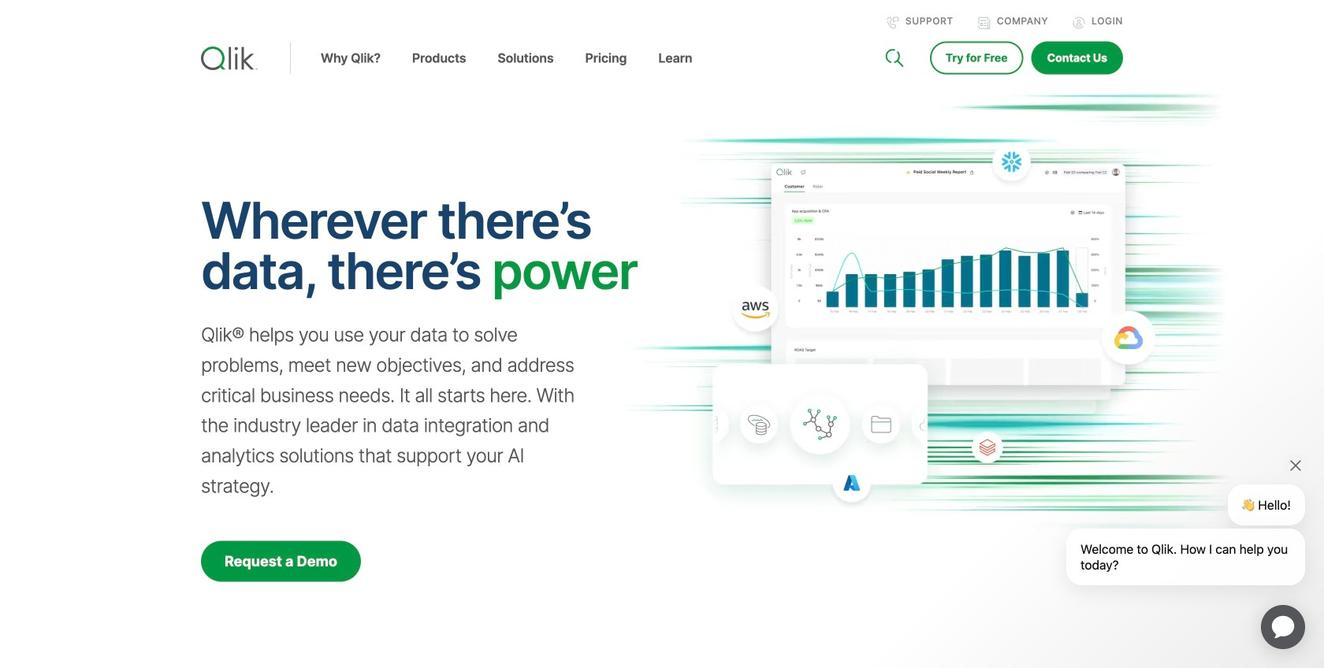 Task type: locate. For each thing, give the bounding box(es) containing it.
company image
[[978, 17, 991, 29]]

login image
[[1073, 17, 1085, 29]]

application
[[1242, 586, 1324, 668]]



Task type: vqa. For each thing, say whether or not it's contained in the screenshot.
the left Pricing
no



Task type: describe. For each thing, give the bounding box(es) containing it.
support image
[[887, 17, 899, 29]]

qlik image
[[201, 47, 258, 70]]



